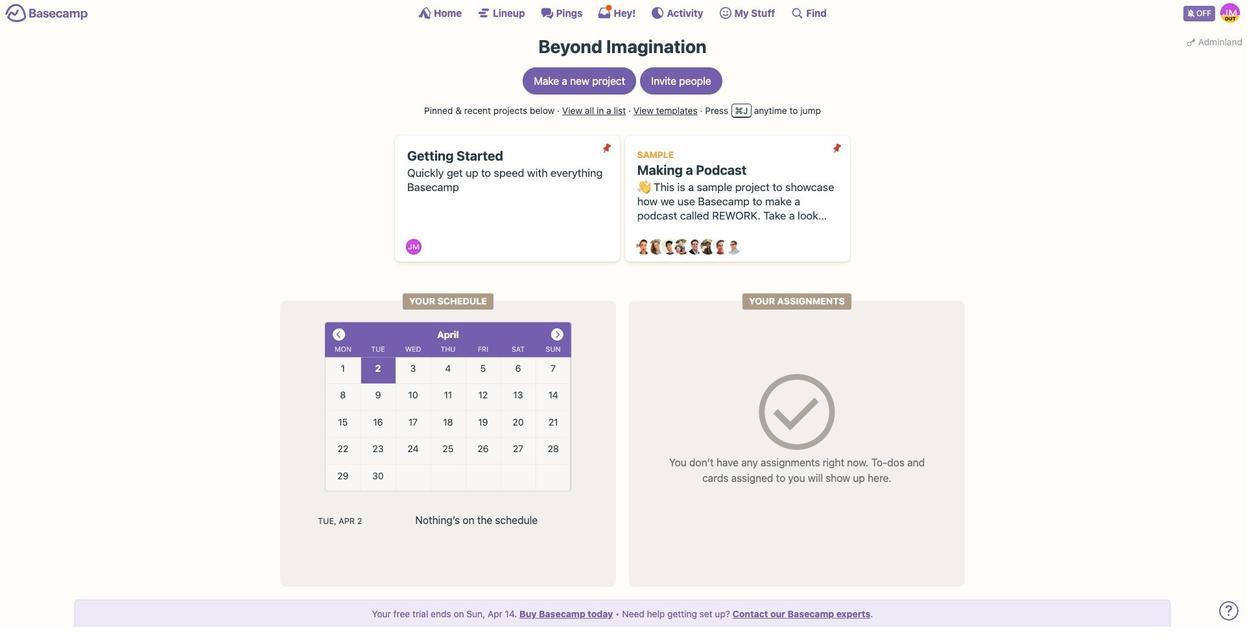 Task type: describe. For each thing, give the bounding box(es) containing it.
switch accounts image
[[5, 3, 88, 23]]

steve marsh image
[[713, 240, 729, 255]]

main element
[[0, 0, 1245, 25]]

victor cooper image
[[726, 240, 742, 255]]

jennifer young image
[[675, 240, 690, 255]]



Task type: locate. For each thing, give the bounding box(es) containing it.
jer mill image
[[1221, 3, 1240, 23], [406, 240, 422, 255]]

1 horizontal spatial jer mill image
[[1221, 3, 1240, 23]]

keyboard shortcut: ⌘ + / image
[[791, 6, 804, 19]]

nicole katz image
[[700, 240, 716, 255]]

josh fiske image
[[688, 240, 703, 255]]

0 horizontal spatial jer mill image
[[406, 240, 422, 255]]

annie bryan image
[[636, 240, 652, 255]]

cheryl walters image
[[649, 240, 665, 255]]

1 vertical spatial jer mill image
[[406, 240, 422, 255]]

jared davis image
[[662, 240, 678, 255]]

0 vertical spatial jer mill image
[[1221, 3, 1240, 23]]



Task type: vqa. For each thing, say whether or not it's contained in the screenshot.
10:09am link
no



